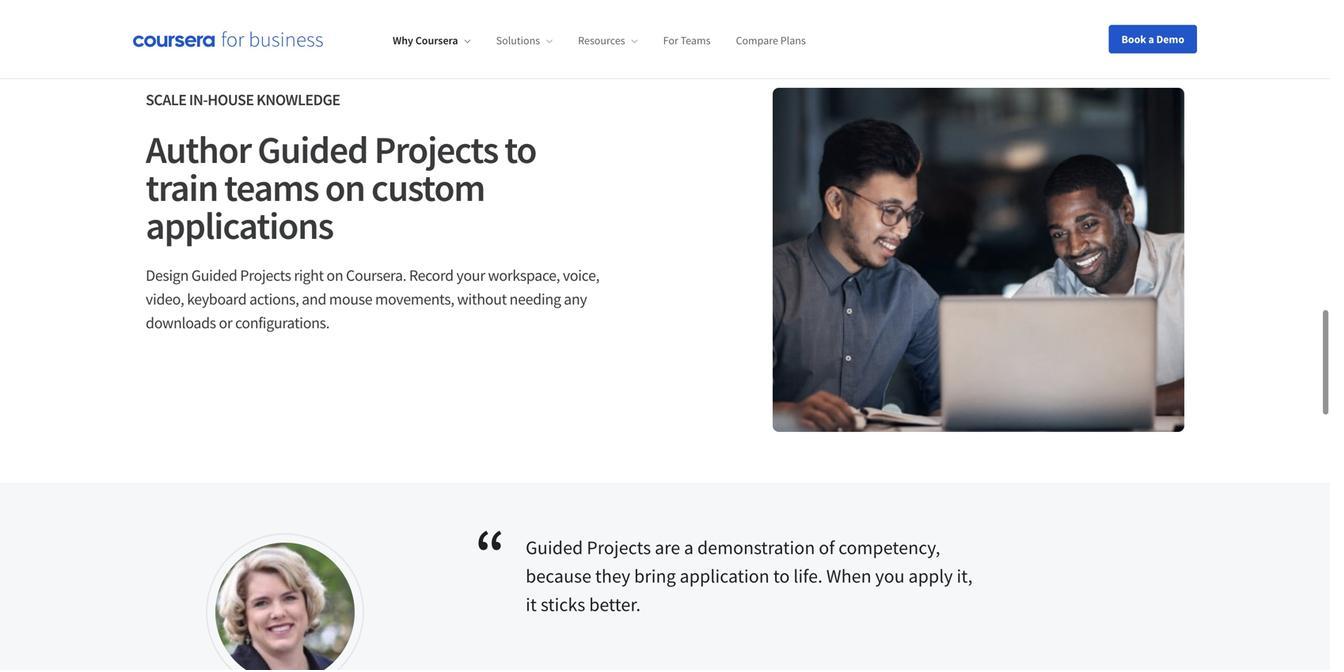 Task type: describe. For each thing, give the bounding box(es) containing it.
record
[[409, 266, 454, 285]]

life.
[[794, 565, 823, 588]]

house
[[208, 90, 254, 110]]

bring
[[634, 565, 676, 588]]

book a demo button
[[1109, 25, 1197, 53]]

compare
[[736, 33, 778, 48]]

resources link
[[578, 33, 638, 48]]

competency,
[[839, 536, 940, 560]]

it,
[[957, 565, 973, 588]]

any
[[564, 289, 587, 309]]

your
[[456, 266, 485, 285]]

in-
[[189, 90, 208, 110]]

teams
[[681, 33, 711, 48]]

needing
[[510, 289, 561, 309]]

author
[[146, 126, 251, 173]]

train
[[146, 164, 218, 211]]

demo
[[1156, 32, 1185, 46]]

a inside guided projects are a demonstration of competency, because they bring application to life. when you apply it, it sticks better.
[[684, 536, 694, 560]]

guided inside guided projects are a demonstration of competency, because they bring application to life. when you apply it, it sticks better.
[[526, 536, 583, 560]]

author guided projects to train teams on custom applications
[[146, 126, 536, 249]]

to inside author guided projects to train teams on custom applications
[[504, 126, 536, 173]]

keyboard
[[187, 289, 247, 309]]

video,
[[146, 289, 184, 309]]

book a demo
[[1122, 32, 1185, 46]]

projects inside guided projects are a demonstration of competency, because they bring application to life. when you apply it, it sticks better.
[[587, 536, 651, 560]]

right
[[294, 266, 324, 285]]

two people looking at a laptop image
[[773, 88, 1185, 432]]

application
[[680, 565, 770, 588]]

guided for design
[[191, 266, 237, 285]]

coursera.
[[346, 266, 406, 285]]

scale
[[146, 90, 186, 110]]

workspace,
[[488, 266, 560, 285]]

voice,
[[563, 266, 599, 285]]

for
[[663, 33, 678, 48]]

why
[[393, 33, 413, 48]]

it
[[526, 593, 537, 617]]

you
[[875, 565, 905, 588]]

design guided projects right on coursera. record your workspace, voice, video, keyboard actions, and mouse movements, without needing any downloads or configurations.
[[146, 266, 599, 333]]

to inside guided projects are a demonstration of competency, because they bring application to life. when you apply it, it sticks better.
[[773, 565, 790, 588]]

guided projects are a demonstration of competency, because they bring application to life. when you apply it, it sticks better.
[[526, 536, 973, 617]]



Task type: vqa. For each thing, say whether or not it's contained in the screenshot.
Why
yes



Task type: locate. For each thing, give the bounding box(es) containing it.
because
[[526, 565, 592, 588]]

on inside author guided projects to train teams on custom applications
[[325, 164, 365, 211]]

1 vertical spatial on
[[327, 266, 343, 285]]

teams
[[224, 164, 318, 211]]

mouse
[[329, 289, 372, 309]]

on right teams at the top of page
[[325, 164, 365, 211]]

sticks
[[541, 593, 585, 617]]

actions,
[[249, 289, 299, 309]]

book
[[1122, 32, 1146, 46]]

2 horizontal spatial projects
[[587, 536, 651, 560]]

design
[[146, 266, 189, 285]]

on right right
[[327, 266, 343, 285]]

solutions
[[496, 33, 540, 48]]

a right are at the bottom of the page
[[684, 536, 694, 560]]

guided up keyboard
[[191, 266, 237, 285]]

projects for right
[[240, 266, 291, 285]]

1 horizontal spatial guided
[[257, 126, 368, 173]]

1 horizontal spatial to
[[773, 565, 790, 588]]

1 vertical spatial to
[[773, 565, 790, 588]]

compare plans link
[[736, 33, 806, 48]]

to
[[504, 126, 536, 173], [773, 565, 790, 588]]

guided
[[257, 126, 368, 173], [191, 266, 237, 285], [526, 536, 583, 560]]

2 vertical spatial guided
[[526, 536, 583, 560]]

projects for to
[[374, 126, 498, 173]]

better.
[[589, 593, 641, 617]]

of
[[819, 536, 835, 560]]

guided inside author guided projects to train teams on custom applications
[[257, 126, 368, 173]]

coursera
[[416, 33, 458, 48]]

coursera for business image
[[133, 31, 323, 47]]

or
[[219, 313, 232, 333]]

projects inside design guided projects right on coursera. record your workspace, voice, video, keyboard actions, and mouse movements, without needing any downloads or configurations.
[[240, 266, 291, 285]]

and
[[302, 289, 326, 309]]

for teams
[[663, 33, 711, 48]]

1 vertical spatial guided
[[191, 266, 237, 285]]

1 horizontal spatial a
[[1149, 32, 1154, 46]]

for teams link
[[663, 33, 711, 48]]

0 vertical spatial to
[[504, 126, 536, 173]]

guided up the because
[[526, 536, 583, 560]]

guided for author
[[257, 126, 368, 173]]

plans
[[781, 33, 806, 48]]

a inside book a demo button
[[1149, 32, 1154, 46]]

downloads
[[146, 313, 216, 333]]

scale in-house knowledge
[[146, 90, 340, 110]]

solutions link
[[496, 33, 553, 48]]

0 vertical spatial on
[[325, 164, 365, 211]]

1 vertical spatial projects
[[240, 266, 291, 285]]

movements,
[[375, 289, 454, 309]]

becky davis majewski image
[[215, 543, 355, 671]]

why coursera
[[393, 33, 458, 48]]

0 vertical spatial a
[[1149, 32, 1154, 46]]

0 horizontal spatial guided
[[191, 266, 237, 285]]

are
[[655, 536, 680, 560]]

on inside design guided projects right on coursera. record your workspace, voice, video, keyboard actions, and mouse movements, without needing any downloads or configurations.
[[327, 266, 343, 285]]

1 vertical spatial a
[[684, 536, 694, 560]]

why coursera link
[[393, 33, 471, 48]]

0 horizontal spatial a
[[684, 536, 694, 560]]

1 horizontal spatial projects
[[374, 126, 498, 173]]

0 vertical spatial guided
[[257, 126, 368, 173]]

a right "book"
[[1149, 32, 1154, 46]]

when
[[826, 565, 872, 588]]

2 horizontal spatial guided
[[526, 536, 583, 560]]

apply
[[909, 565, 953, 588]]

0 vertical spatial projects
[[374, 126, 498, 173]]

a
[[1149, 32, 1154, 46], [684, 536, 694, 560]]

guided down the knowledge
[[257, 126, 368, 173]]

applications
[[146, 202, 333, 249]]

compare plans
[[736, 33, 806, 48]]

demonstration
[[697, 536, 815, 560]]

they
[[595, 565, 630, 588]]

projects inside author guided projects to train teams on custom applications
[[374, 126, 498, 173]]

resources
[[578, 33, 625, 48]]

2 vertical spatial projects
[[587, 536, 651, 560]]

without
[[457, 289, 507, 309]]

on
[[325, 164, 365, 211], [327, 266, 343, 285]]

configurations.
[[235, 313, 330, 333]]

custom
[[371, 164, 485, 211]]

guided inside design guided projects right on coursera. record your workspace, voice, video, keyboard actions, and mouse movements, without needing any downloads or configurations.
[[191, 266, 237, 285]]

0 horizontal spatial projects
[[240, 266, 291, 285]]

0 horizontal spatial to
[[504, 126, 536, 173]]

projects
[[374, 126, 498, 173], [240, 266, 291, 285], [587, 536, 651, 560]]

knowledge
[[256, 90, 340, 110]]



